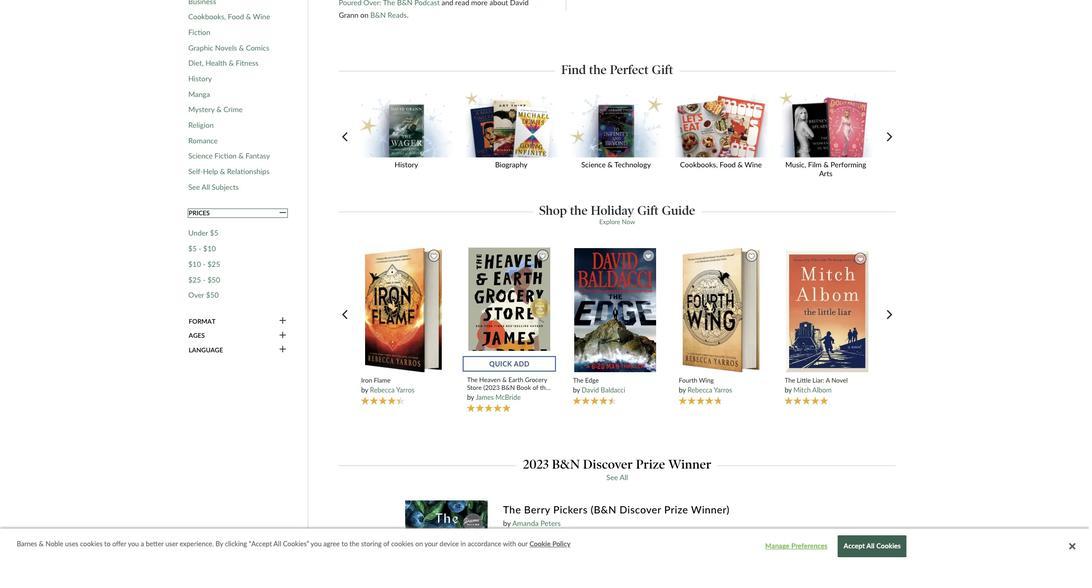 Task type: locate. For each thing, give the bounding box(es) containing it.
see inside '2023 b&n discover prize winner see all'
[[607, 474, 618, 482]]

1 horizontal spatial amanda
[[730, 538, 756, 546]]

cookbooks, up the fiction link
[[188, 12, 226, 21]]

rebecca yarros link down flame
[[370, 387, 415, 395]]

cookies left your
[[391, 540, 414, 549]]

pickers
[[554, 504, 588, 516]]

plus image down plus icon
[[279, 346, 287, 355]]

& inside diet, health & fitness link
[[229, 59, 234, 68]]

1 horizontal spatial cookies
[[391, 540, 414, 549]]

1 horizontal spatial rebecca yarros link
[[688, 387, 733, 395]]

fitness
[[236, 59, 259, 68]]

- down $10 - $25 link
[[203, 275, 206, 284]]

by left david baldacci link
[[573, 387, 580, 395]]

0 horizontal spatial cookies
[[80, 540, 103, 549]]

gift inside the shop the holiday gift guide explore now
[[638, 203, 659, 218]]

find the perfect gift
[[562, 62, 674, 77]]

1 rebecca yarros link from the left
[[370, 387, 415, 395]]

iron flame image
[[365, 248, 443, 373]]

rebecca yarros link for fourth wing by rebecca yarros
[[688, 387, 733, 395]]

about
[[490, 0, 508, 7]]

& right 'health'
[[229, 59, 234, 68]]

the left the little
[[785, 377, 796, 385]]

the little liar: a novel link
[[785, 377, 870, 385]]

0 vertical spatial food
[[228, 12, 244, 21]]

david
[[510, 0, 529, 7], [582, 387, 599, 395]]

- down under
[[199, 244, 201, 253]]

$10 up $10 - $25
[[203, 244, 216, 253]]

of
[[533, 385, 539, 393], [384, 540, 390, 549]]

& left technology at right top
[[608, 160, 613, 169]]

rebecca yarros link down wing
[[688, 387, 733, 395]]

0 vertical spatial amanda
[[513, 519, 539, 528]]

berry
[[524, 504, 551, 516]]

plus image up plus icon
[[279, 317, 287, 326]]

explore
[[600, 218, 621, 226]]

1 horizontal spatial cookbooks, food & wine
[[681, 160, 762, 169]]

amanda left peters!
[[730, 538, 756, 546]]

0 horizontal spatial cookbooks,
[[188, 12, 226, 21]]

& left the earth
[[503, 377, 507, 385]]

$25 up over
[[188, 275, 201, 284]]

0 horizontal spatial cookbooks, food & wine link
[[188, 12, 270, 21]]

winner
[[669, 457, 712, 472]]

1 cookies from the left
[[80, 540, 103, 549]]

rebecca for iron flame by rebecca yarros
[[370, 387, 395, 395]]

the berry pickers (b&n discover prize winner) image
[[406, 501, 488, 565]]

the for little
[[785, 377, 796, 385]]

1 vertical spatial cookbooks,
[[681, 160, 718, 169]]

barnes down peters
[[536, 538, 558, 546]]

0 vertical spatial prize
[[636, 457, 666, 472]]

prize
[[636, 457, 666, 472], [665, 504, 689, 516], [618, 538, 634, 546]]

$25 - $50
[[188, 275, 220, 284]]

1 horizontal spatial of
[[533, 385, 539, 393]]

cookies
[[80, 540, 103, 549], [391, 540, 414, 549]]

1 vertical spatial plus image
[[279, 346, 287, 355]]

all inside "link"
[[202, 183, 210, 191]]

cookbooks, food & wine down cookbooks, food & wine "image"
[[681, 160, 762, 169]]

the left edge
[[573, 377, 584, 385]]

2023 up berry
[[523, 457, 549, 472]]

2 yarros from the left
[[714, 387, 733, 395]]

yarros for iron flame by rebecca yarros
[[396, 387, 415, 395]]

2 vertical spatial discover
[[588, 538, 616, 546]]

shop the holiday gift guide explore now
[[539, 203, 696, 226]]

1 vertical spatial wine
[[745, 160, 762, 169]]

1 horizontal spatial cookbooks, food & wine link
[[671, 92, 776, 176]]

all inside "button"
[[867, 543, 875, 551]]

1 vertical spatial david
[[582, 387, 599, 395]]

& right help at the top left of page
[[220, 167, 225, 176]]

cookies right "uses"
[[80, 540, 103, 549]]

1 vertical spatial history link
[[356, 92, 461, 176]]

manga link
[[188, 90, 210, 99]]

manage preferences button
[[764, 537, 830, 557]]

our
[[518, 540, 528, 549]]

plus image
[[279, 317, 287, 326], [279, 346, 287, 355]]

fantasy
[[246, 152, 270, 160]]

the right find
[[589, 62, 607, 77]]

2 cookies from the left
[[391, 540, 414, 549]]

with
[[503, 540, 516, 549]]

$10 down '$5 - $10' link
[[188, 260, 201, 269]]

plus image
[[279, 331, 287, 341]]

the for edge
[[573, 377, 584, 385]]

ages
[[189, 332, 205, 340]]

all up the berry pickers (b&n discover prize winner) by amanda peters
[[620, 474, 628, 482]]

1 horizontal spatial fiction
[[215, 152, 237, 160]]

fiction up self-help & relationships
[[215, 152, 237, 160]]

0 vertical spatial cookbooks, food & wine link
[[188, 12, 270, 21]]

0 vertical spatial wine
[[253, 12, 270, 21]]

relationships
[[227, 167, 270, 176]]

gift left guide
[[638, 203, 659, 218]]

science & technology link
[[566, 92, 671, 176]]

science down romance link
[[188, 152, 213, 160]]

rebecca down flame
[[370, 387, 395, 395]]

1 vertical spatial amanda
[[730, 538, 756, 546]]

0 vertical spatial $25
[[208, 260, 220, 269]]

wing
[[699, 377, 714, 385]]

wine left music,
[[745, 160, 762, 169]]

0 horizontal spatial science
[[188, 152, 213, 160]]

1 vertical spatial on
[[416, 540, 423, 549]]

discover down the berry pickers (b&n discover prize winner) by amanda peters
[[588, 538, 616, 546]]

2 horizontal spatial b&n
[[552, 457, 580, 472]]

prize left the "winner"
[[636, 457, 666, 472]]

by amanda peters!
[[719, 538, 780, 546]]

the edge image
[[574, 248, 657, 373]]

0 vertical spatial cookbooks, food & wine
[[188, 12, 270, 21]]

over $50
[[188, 291, 219, 300]]

0 horizontal spatial you
[[128, 540, 139, 549]]

1 yarros from the left
[[396, 387, 415, 395]]

the left storing
[[350, 540, 360, 549]]

0 horizontal spatial amanda
[[513, 519, 539, 528]]

0 horizontal spatial b&n
[[371, 11, 386, 19]]

to right agree
[[342, 540, 348, 549]]

barnes inside privacy alert dialog
[[17, 540, 37, 549]]

2 rebecca from the left
[[688, 387, 713, 395]]

iron flame by rebecca yarros
[[361, 377, 415, 395]]

prize left winner on the bottom right of the page
[[618, 538, 634, 546]]

experience.
[[180, 540, 214, 549]]

user
[[165, 540, 178, 549]]

1 vertical spatial fiction
[[215, 152, 237, 160]]

& left crime
[[217, 105, 222, 114]]

1 horizontal spatial cookbooks,
[[681, 160, 718, 169]]

food down cookbooks, food & wine "image"
[[720, 160, 736, 169]]

barnes
[[536, 538, 558, 546], [17, 540, 37, 549]]

on
[[361, 11, 369, 19], [416, 540, 423, 549]]

1 vertical spatial -
[[203, 260, 206, 269]]

is
[[660, 538, 665, 546]]

science fiction & fantasy link
[[188, 152, 270, 161]]

privacy alert dialog
[[0, 529, 1090, 565]]

of right storing
[[384, 540, 390, 549]]

science left technology at right top
[[582, 160, 606, 169]]

the inside 'the little liar: a novel by mitch albom'
[[785, 377, 796, 385]]

1 vertical spatial history
[[395, 160, 419, 169]]

& left "uses"
[[39, 540, 44, 549]]

device
[[440, 540, 459, 549]]

1 vertical spatial discover
[[620, 504, 662, 516]]

rebecca inside fourth wing by rebecca yarros
[[688, 387, 713, 395]]

2 plus image from the top
[[279, 346, 287, 355]]

the 2023 barnes & noble discover prize winner is
[[503, 538, 666, 546]]

0 horizontal spatial david
[[510, 0, 529, 7]]

$25
[[208, 260, 220, 269], [188, 275, 201, 284]]

your
[[425, 540, 438, 549]]

the berry pickers (b&n discover prize winner) link
[[503, 503, 830, 518]]

on inside and read more about david grann on
[[361, 11, 369, 19]]

1 horizontal spatial rebecca
[[688, 387, 713, 395]]

james
[[476, 394, 494, 403]]

(b&n
[[591, 504, 617, 516]]

0 vertical spatial on
[[361, 11, 369, 19]]

1 vertical spatial 2023
[[517, 538, 534, 546]]

prize left winner)
[[665, 504, 689, 516]]

0 vertical spatial $5
[[210, 229, 219, 238]]

discover up winner on the bottom right of the page
[[620, 504, 662, 516]]

by down fourth
[[679, 387, 686, 395]]

0 horizontal spatial on
[[361, 11, 369, 19]]

0 horizontal spatial see
[[188, 183, 200, 191]]

0 vertical spatial plus image
[[279, 317, 287, 326]]

- for $25
[[203, 275, 206, 284]]

$5 right under
[[210, 229, 219, 238]]

see up (b&n
[[607, 474, 618, 482]]

better
[[146, 540, 164, 549]]

2 rebecca yarros link from the left
[[688, 387, 733, 395]]

1 horizontal spatial on
[[416, 540, 423, 549]]

liar:
[[813, 377, 825, 385]]

by up with on the left of page
[[503, 519, 511, 528]]

the heaven & earth grocery store (2023 b&n book of the year) image
[[468, 248, 551, 373]]

self-help & relationships link
[[188, 167, 270, 176]]

$50
[[208, 275, 220, 284], [206, 291, 219, 300]]

book
[[517, 385, 531, 393]]

yarros down the fourth wing link
[[714, 387, 733, 395]]

2023
[[523, 457, 549, 472], [517, 538, 534, 546]]

amanda down berry
[[513, 519, 539, 528]]

of inside privacy alert dialog
[[384, 540, 390, 549]]

cookbooks, food & wine image
[[671, 92, 772, 158]]

rebecca inside iron flame by rebecca yarros
[[370, 387, 395, 395]]

on right grann
[[361, 11, 369, 19]]

1 horizontal spatial science
[[582, 160, 606, 169]]

0 vertical spatial history link
[[188, 74, 212, 83]]

the right shop
[[570, 203, 588, 218]]

1 rebecca from the left
[[370, 387, 395, 395]]

$50 down $10 - $25 link
[[208, 275, 220, 284]]

b&n up pickers
[[552, 457, 580, 472]]

clicking
[[225, 540, 247, 549]]

1 vertical spatial gift
[[638, 203, 659, 218]]

& right film
[[824, 160, 829, 169]]

1 vertical spatial cookbooks, food & wine link
[[671, 92, 776, 176]]

1 vertical spatial $10
[[188, 260, 201, 269]]

0 vertical spatial $10
[[203, 244, 216, 253]]

david right about
[[510, 0, 529, 7]]

0 vertical spatial gift
[[652, 62, 674, 77]]

1 vertical spatial of
[[384, 540, 390, 549]]

b&n left reads
[[371, 11, 386, 19]]

gift right perfect
[[652, 62, 674, 77]]

all inside '2023 b&n discover prize winner see all'
[[620, 474, 628, 482]]

science inside "link"
[[582, 160, 606, 169]]

1 vertical spatial $5
[[188, 244, 197, 253]]

gift for perfect
[[652, 62, 674, 77]]

the inside the edge by david baldacci
[[573, 377, 584, 385]]

a
[[826, 377, 830, 385]]

2023 right with on the left of page
[[517, 538, 534, 546]]

1 vertical spatial $25
[[188, 275, 201, 284]]

0 horizontal spatial food
[[228, 12, 244, 21]]

1 vertical spatial prize
[[665, 504, 689, 516]]

the inside the heaven & earth grocery store (2023 b&n book of the year)
[[467, 377, 478, 385]]

fiction up graphic
[[188, 28, 210, 37]]

history down 'history' image
[[395, 160, 419, 169]]

0 vertical spatial of
[[533, 385, 539, 393]]

under $5 link
[[188, 229, 219, 238]]

b&n inside the heaven & earth grocery store (2023 b&n book of the year)
[[502, 385, 515, 393]]

0 horizontal spatial cookbooks, food & wine
[[188, 12, 270, 21]]

2 vertical spatial b&n
[[552, 457, 580, 472]]

0 horizontal spatial $25
[[188, 275, 201, 284]]

rebecca yarros link
[[370, 387, 415, 395], [688, 387, 733, 395]]

in
[[461, 540, 466, 549]]

0 vertical spatial 2023
[[523, 457, 549, 472]]

fiction link
[[188, 28, 210, 37]]

of down grocery
[[533, 385, 539, 393]]

music,
[[786, 160, 807, 169]]

0 vertical spatial -
[[199, 244, 201, 253]]

- up $25 - $50
[[203, 260, 206, 269]]

1 horizontal spatial see
[[607, 474, 618, 482]]

history up manga
[[188, 74, 212, 83]]

1 vertical spatial b&n
[[502, 385, 515, 393]]

food
[[228, 12, 244, 21], [720, 160, 736, 169]]

1 horizontal spatial wine
[[745, 160, 762, 169]]

1 horizontal spatial yarros
[[714, 387, 733, 395]]

romance link
[[188, 136, 218, 145]]

mitch albom link
[[794, 387, 832, 395]]

yarros down iron flame link
[[396, 387, 415, 395]]

2 vertical spatial -
[[203, 275, 206, 284]]

cookbooks, food & wine
[[188, 12, 270, 21], [681, 160, 762, 169]]

yarros inside iron flame by rebecca yarros
[[396, 387, 415, 395]]

0 vertical spatial see
[[188, 183, 200, 191]]

1 horizontal spatial $10
[[203, 244, 216, 253]]

$10
[[203, 244, 216, 253], [188, 260, 201, 269]]

2 you from the left
[[311, 540, 322, 549]]

the down grocery
[[540, 385, 549, 393]]

b&n
[[371, 11, 386, 19], [502, 385, 515, 393], [552, 457, 580, 472]]

all
[[202, 183, 210, 191], [620, 474, 628, 482], [274, 540, 281, 549], [867, 543, 875, 551]]

1 plus image from the top
[[279, 317, 287, 326]]

storing
[[361, 540, 382, 549]]

yarros inside fourth wing by rebecca yarros
[[714, 387, 733, 395]]

discover
[[583, 457, 633, 472], [620, 504, 662, 516], [588, 538, 616, 546]]

cookbooks, food & wine up graphic novels & comics
[[188, 12, 270, 21]]

rebecca down wing
[[688, 387, 713, 395]]

you
[[128, 540, 139, 549], [311, 540, 322, 549]]

-
[[199, 244, 201, 253], [203, 260, 206, 269], [203, 275, 206, 284]]

& left the fantasy
[[239, 152, 244, 160]]

discover inside '2023 b&n discover prize winner see all'
[[583, 457, 633, 472]]

david down edge
[[582, 387, 599, 395]]

see inside "link"
[[188, 183, 200, 191]]

0 horizontal spatial barnes
[[17, 540, 37, 549]]

$25 up $25 - $50
[[208, 260, 220, 269]]

by down 'iron'
[[361, 387, 368, 395]]

over $50 link
[[188, 291, 219, 300]]

all down help at the top left of page
[[202, 183, 210, 191]]

& up 'comics'
[[246, 12, 251, 21]]

amanda peters link
[[513, 519, 561, 528]]

& inside privacy alert dialog
[[39, 540, 44, 549]]

- for $5
[[199, 244, 201, 253]]

prize inside the berry pickers (b&n discover prize winner) by amanda peters
[[665, 504, 689, 516]]

you left a
[[128, 540, 139, 549]]

biography image
[[461, 92, 562, 158]]

food up graphic novels & comics
[[228, 12, 244, 21]]

0 horizontal spatial yarros
[[396, 387, 415, 395]]

1 horizontal spatial to
[[342, 540, 348, 549]]

accordance
[[468, 540, 502, 549]]

the up store
[[467, 377, 478, 385]]

by left mitch
[[785, 387, 792, 395]]

by
[[361, 387, 368, 395], [573, 387, 580, 395], [679, 387, 686, 395], [785, 387, 792, 395], [467, 394, 474, 403], [503, 519, 511, 528], [720, 538, 728, 546]]

by inside the berry pickers (b&n discover prize winner) by amanda peters
[[503, 519, 511, 528]]

1 horizontal spatial food
[[720, 160, 736, 169]]

1 horizontal spatial david
[[582, 387, 599, 395]]

biography
[[495, 160, 528, 169]]

amanda inside the berry pickers (b&n discover prize winner) by amanda peters
[[513, 519, 539, 528]]

prices button
[[188, 209, 288, 218]]

you left agree
[[311, 540, 322, 549]]

0 horizontal spatial of
[[384, 540, 390, 549]]

history image
[[356, 92, 457, 158]]

0 horizontal spatial noble
[[45, 540, 63, 549]]

cookbooks, food & wine link
[[188, 12, 270, 21], [671, 92, 776, 176]]

discover up see all link
[[583, 457, 633, 472]]

the left berry
[[503, 504, 522, 516]]

0 vertical spatial fiction
[[188, 28, 210, 37]]

1 horizontal spatial you
[[311, 540, 322, 549]]

amanda
[[513, 519, 539, 528], [730, 538, 756, 546]]

0 vertical spatial david
[[510, 0, 529, 7]]

1 vertical spatial cookbooks, food & wine
[[681, 160, 762, 169]]

gift for holiday
[[638, 203, 659, 218]]

science for science & technology
[[582, 160, 606, 169]]

the left our
[[503, 538, 516, 546]]

see down "self-"
[[188, 183, 200, 191]]

cookbooks, down cookbooks, food & wine "image"
[[681, 160, 718, 169]]

0 horizontal spatial rebecca
[[370, 387, 395, 395]]

0 horizontal spatial $10
[[188, 260, 201, 269]]

to left the offer
[[104, 540, 111, 549]]

0 horizontal spatial rebecca yarros link
[[370, 387, 415, 395]]

all right accept
[[867, 543, 875, 551]]

the inside the berry pickers (b&n discover prize winner) by amanda peters
[[503, 504, 522, 516]]

on left your
[[416, 540, 423, 549]]

& right novels
[[239, 43, 244, 52]]

the inside the heaven & earth grocery store (2023 b&n book of the year)
[[540, 385, 549, 393]]

$5 down under
[[188, 244, 197, 253]]

the
[[589, 62, 607, 77], [570, 203, 588, 218], [540, 385, 549, 393], [350, 540, 360, 549]]

b&n inside '2023 b&n discover prize winner see all'
[[552, 457, 580, 472]]

wine up 'comics'
[[253, 12, 270, 21]]

history link
[[188, 74, 212, 83], [356, 92, 461, 176]]

0 horizontal spatial history
[[188, 74, 212, 83]]

$50 right over
[[206, 291, 219, 300]]

barnes left "uses"
[[17, 540, 37, 549]]

1 vertical spatial see
[[607, 474, 618, 482]]

b&n up mcbride
[[502, 385, 515, 393]]

0 horizontal spatial $5
[[188, 244, 197, 253]]

noble
[[567, 538, 587, 546], [45, 540, 63, 549]]

0 vertical spatial discover
[[583, 457, 633, 472]]



Task type: describe. For each thing, give the bounding box(es) containing it.
2 vertical spatial prize
[[618, 538, 634, 546]]

"accept
[[249, 540, 272, 549]]

under
[[188, 229, 208, 238]]

the edge link
[[573, 377, 658, 385]]

& inside the graphic novels & comics link
[[239, 43, 244, 52]]

flame
[[374, 377, 391, 385]]

format button
[[188, 317, 288, 326]]

policy
[[553, 540, 571, 549]]

0 horizontal spatial history link
[[188, 74, 212, 83]]

1 you from the left
[[128, 540, 139, 549]]

1 horizontal spatial barnes
[[536, 538, 558, 546]]

health
[[206, 59, 227, 68]]

on inside privacy alert dialog
[[416, 540, 423, 549]]

more
[[471, 0, 488, 7]]

& inside self-help & relationships link
[[220, 167, 225, 176]]

graphic
[[188, 43, 213, 52]]

the for heaven
[[467, 377, 478, 385]]

winner
[[636, 538, 658, 546]]

the for 2023
[[503, 538, 516, 546]]

b&n reads .
[[371, 11, 409, 19]]

the inside privacy alert dialog
[[350, 540, 360, 549]]

quick
[[490, 360, 513, 369]]

agree
[[324, 540, 340, 549]]

by down winner)
[[720, 538, 728, 546]]

holiday
[[591, 203, 635, 218]]

david inside the edge by david baldacci
[[582, 387, 599, 395]]

& inside music, film & performing arts
[[824, 160, 829, 169]]

prize inside '2023 b&n discover prize winner see all'
[[636, 457, 666, 472]]

little
[[797, 377, 811, 385]]

2023 b&n discover prize winner see all
[[523, 457, 712, 482]]

& down cookbooks, food & wine "image"
[[738, 160, 743, 169]]

crime
[[224, 105, 243, 114]]

0 vertical spatial $50
[[208, 275, 220, 284]]

diet,
[[188, 59, 204, 68]]

james mcbride link
[[476, 394, 521, 403]]

david baldacci link
[[582, 387, 626, 395]]

1 horizontal spatial $25
[[208, 260, 220, 269]]

0 vertical spatial cookbooks,
[[188, 12, 226, 21]]

the little liar: a novel image
[[786, 251, 869, 373]]

offer
[[112, 540, 126, 549]]

by down store
[[467, 394, 474, 403]]

see all subjects link
[[188, 183, 239, 192]]

rebecca for fourth wing by rebecca yarros
[[688, 387, 713, 395]]

by inside the edge by david baldacci
[[573, 387, 580, 395]]

diet, health & fitness
[[188, 59, 259, 68]]

1 to from the left
[[104, 540, 111, 549]]

of inside the heaven & earth grocery store (2023 b&n book of the year)
[[533, 385, 539, 393]]

0 horizontal spatial fiction
[[188, 28, 210, 37]]

cookie policy link
[[530, 540, 571, 550]]

self-
[[188, 167, 203, 176]]

by inside fourth wing by rebecca yarros
[[679, 387, 686, 395]]

0 horizontal spatial wine
[[253, 12, 270, 21]]

plus image for language
[[279, 346, 287, 355]]

the heaven & earth grocery store (2023 b&n book of the year) link
[[467, 377, 552, 400]]

fourth wing link
[[679, 377, 764, 385]]

by james mcbride
[[467, 394, 521, 403]]

1 horizontal spatial history link
[[356, 92, 461, 176]]

cookie
[[530, 540, 551, 549]]

music, film & performing arts link
[[776, 92, 881, 185]]

film
[[809, 160, 822, 169]]

mystery
[[188, 105, 215, 114]]

cookies
[[877, 543, 901, 551]]

subjects
[[212, 183, 239, 191]]

$10 - $25 link
[[188, 260, 220, 269]]

manage preferences
[[766, 543, 828, 551]]

$5 - $10 link
[[188, 244, 216, 253]]

(2023
[[484, 385, 500, 393]]

science & technology image
[[566, 92, 667, 158]]

& inside mystery & crime link
[[217, 105, 222, 114]]

music, film & performing arts image
[[776, 92, 877, 158]]

fourth wing image
[[683, 248, 761, 373]]

iron flame link
[[361, 377, 446, 385]]

1 horizontal spatial noble
[[567, 538, 587, 546]]

& inside science & technology "link"
[[608, 160, 613, 169]]

novels
[[215, 43, 237, 52]]

david inside and read more about david grann on
[[510, 0, 529, 7]]

help
[[203, 167, 218, 176]]

2 to from the left
[[342, 540, 348, 549]]

2023 inside '2023 b&n discover prize winner see all'
[[523, 457, 549, 472]]

noble inside privacy alert dialog
[[45, 540, 63, 549]]

fourth
[[679, 377, 698, 385]]

minus arrow image
[[279, 209, 287, 218]]

yarros for fourth wing by rebecca yarros
[[714, 387, 733, 395]]

iron
[[361, 377, 372, 385]]

$10 - $25
[[188, 260, 220, 269]]

over
[[188, 291, 204, 300]]

year)
[[467, 393, 481, 400]]

the heaven & earth grocery store (2023 b&n book of the year)
[[467, 377, 549, 400]]

grocery
[[525, 377, 547, 385]]

language
[[189, 346, 223, 354]]

graphic novels & comics
[[188, 43, 269, 52]]

by
[[216, 540, 223, 549]]

music, film & performing arts
[[786, 160, 867, 178]]

mcbride
[[496, 394, 521, 403]]

1 horizontal spatial history
[[395, 160, 419, 169]]

cookies"
[[283, 540, 309, 549]]

the for berry
[[503, 504, 522, 516]]

- for $10
[[203, 260, 206, 269]]

& inside science fiction & fantasy link
[[239, 152, 244, 160]]

the berry pickers (b&n discover prize winner) by amanda peters
[[503, 504, 730, 528]]

earth
[[509, 377, 524, 385]]

1 vertical spatial food
[[720, 160, 736, 169]]

1 vertical spatial $50
[[206, 291, 219, 300]]

edge
[[586, 377, 599, 385]]

& down peters
[[560, 538, 565, 546]]

graphic novels & comics link
[[188, 43, 269, 52]]

a
[[141, 540, 144, 549]]

$25 - $50 link
[[188, 275, 220, 284]]

format
[[189, 318, 216, 326]]

1 horizontal spatial $5
[[210, 229, 219, 238]]

accept all cookies
[[844, 543, 901, 551]]

perfect
[[610, 62, 649, 77]]

diet, health & fitness link
[[188, 59, 259, 68]]

by inside iron flame by rebecca yarros
[[361, 387, 368, 395]]

the little liar: a novel by mitch albom
[[785, 377, 848, 395]]

prices
[[189, 209, 210, 217]]

heaven
[[480, 377, 501, 385]]

.
[[407, 11, 409, 19]]

discover inside the berry pickers (b&n discover prize winner) by amanda peters
[[620, 504, 662, 516]]

the inside the shop the holiday gift guide explore now
[[570, 203, 588, 218]]

science fiction & fantasy
[[188, 152, 270, 160]]

0 vertical spatial b&n
[[371, 11, 386, 19]]

mystery & crime link
[[188, 105, 243, 114]]

barnes & noble uses cookies to offer you a better user experience. by clicking "accept all cookies" you agree to the storing of cookies on your device in accordance with our cookie policy
[[17, 540, 571, 549]]

science for science fiction & fantasy
[[188, 152, 213, 160]]

uses
[[65, 540, 78, 549]]

by inside 'the little liar: a novel by mitch albom'
[[785, 387, 792, 395]]

all right "accept
[[274, 540, 281, 549]]

read
[[456, 0, 470, 7]]

biography link
[[461, 92, 566, 176]]

shop
[[539, 203, 567, 218]]

plus image for format
[[279, 317, 287, 326]]

technology
[[615, 160, 651, 169]]

mystery & crime
[[188, 105, 243, 114]]

store
[[467, 385, 482, 393]]

manga
[[188, 90, 210, 98]]

rebecca yarros link for iron flame by rebecca yarros
[[370, 387, 415, 395]]

novel
[[832, 377, 848, 385]]

& inside the heaven & earth grocery store (2023 b&n book of the year)
[[503, 377, 507, 385]]



Task type: vqa. For each thing, say whether or not it's contained in the screenshot.
the top of
yes



